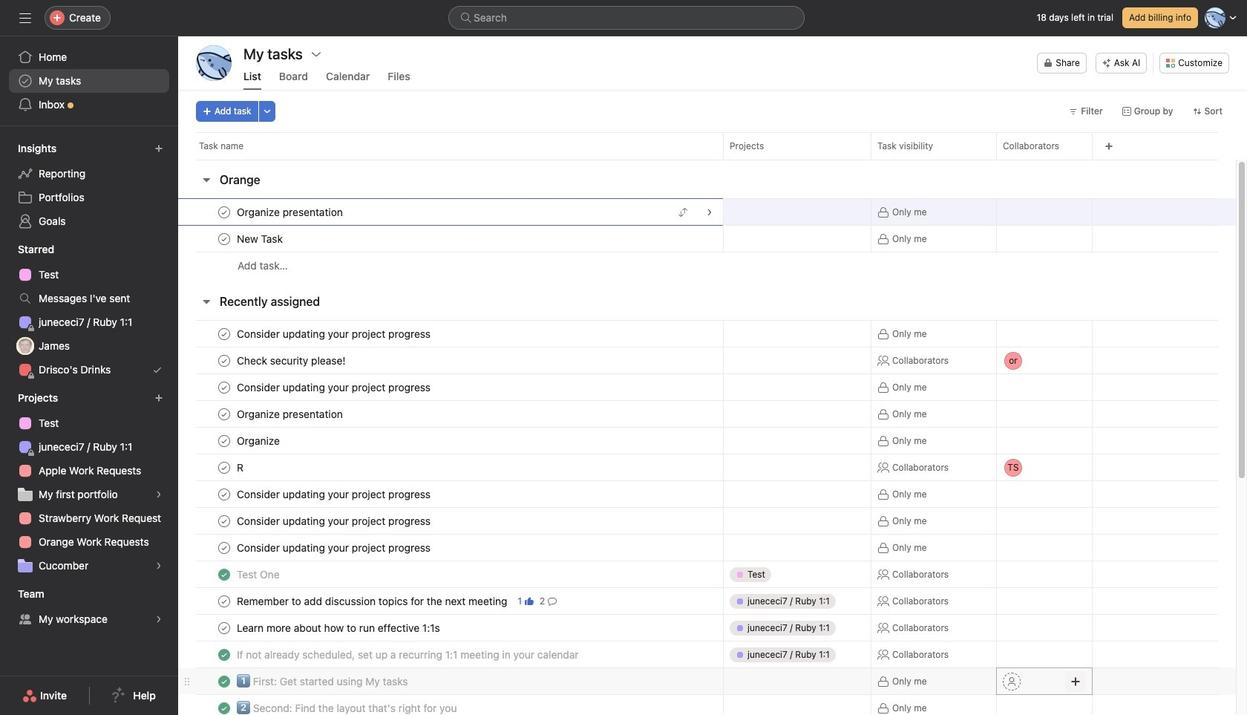 Task type: describe. For each thing, give the bounding box(es) containing it.
completed checkbox for task name text field within test one cell
[[215, 566, 233, 583]]

mark complete checkbox for 6th task name text box from the bottom of the header recently assigned tree grid
[[215, 405, 233, 423]]

completed image for task name text box within the 2️⃣ second: find the layout that's right for you cell
[[215, 699, 233, 715]]

mark complete checkbox for task name text field within remember to add discussion topics for the next meeting 'cell'
[[215, 592, 233, 610]]

task name text field for "new task" cell at top
[[234, 231, 288, 246]]

linked projects for r cell
[[724, 454, 872, 481]]

add collaborators image
[[1070, 206, 1082, 218]]

2️⃣ second: find the layout that's right for you cell
[[178, 695, 724, 715]]

task name text field for first consider updating your project progress cell from the bottom of the header recently assigned tree grid
[[234, 540, 435, 555]]

task name text field for organize cell at the bottom of the page
[[234, 433, 284, 448]]

linked projects for consider updating your project progress cell for second consider updating your project progress cell from the top
[[724, 374, 872, 401]]

mark complete image for task name text field corresponding to second consider updating your project progress cell from the top
[[215, 378, 233, 396]]

linked projects for 2️⃣ second: find the layout that's right for you cell
[[724, 695, 872, 715]]

mark complete checkbox for task name text field in the "check security please!" cell
[[215, 352, 233, 370]]

completed image for task name text field within test one cell
[[215, 566, 233, 583]]

1️⃣ first: get started using my tasks cell
[[178, 668, 724, 695]]

5 consider updating your project progress cell from the top
[[178, 534, 724, 562]]

task name text field for remember to add discussion topics for the next meeting 'cell'
[[234, 594, 512, 609]]

task name text field for 1️⃣ first: get started using my tasks cell
[[234, 674, 413, 689]]

global element
[[0, 36, 178, 126]]

see details, my workspace image
[[155, 615, 163, 624]]

completed checkbox for task name text field within the if not already scheduled, set up a recurring 1:1 meeting in your calendar cell
[[215, 646, 233, 664]]

see details, my first portfolio image
[[155, 490, 163, 499]]

learn more about how to run effective 1:1s cell
[[178, 614, 724, 642]]

mark complete image for task name text field within the "organize presentation" cell
[[215, 203, 233, 221]]

3 consider updating your project progress cell from the top
[[178, 481, 724, 508]]

mark complete image for the r "cell"
[[215, 459, 233, 477]]

task name text field for the r "cell"
[[234, 460, 250, 475]]

task name text field for second consider updating your project progress cell from the top
[[234, 380, 435, 395]]

test one cell
[[178, 561, 724, 588]]

if not already scheduled, set up a recurring 1:1 meeting in your calendar cell
[[178, 641, 724, 669]]

mark complete checkbox for task name text field corresponding to second consider updating your project progress cell from the top
[[215, 378, 233, 396]]

move tasks between sections image
[[679, 208, 688, 217]]

task name text field for third consider updating your project progress cell
[[234, 487, 435, 502]]

starred element
[[0, 236, 178, 385]]

mark complete image for learn more about how to run effective 1:1s cell
[[215, 619, 233, 637]]

task name text field for 1st "organize presentation" cell from the top
[[234, 205, 348, 220]]

linked projects for organize presentation cell
[[724, 400, 872, 428]]

task name text field for "check security please!" cell
[[234, 353, 350, 368]]

mark complete image for task name text box for first consider updating your project progress cell from the bottom of the header recently assigned tree grid
[[215, 539, 233, 557]]

completed checkbox for task name text box within the 2️⃣ second: find the layout that's right for you cell
[[215, 699, 233, 715]]

linked projects for organize cell
[[724, 427, 872, 455]]

linked projects for check security please! cell
[[724, 347, 872, 374]]

new insights image
[[155, 144, 163, 153]]

show options image
[[310, 48, 322, 60]]

more actions image
[[263, 107, 272, 116]]

2 comments image
[[548, 597, 557, 606]]

r cell
[[178, 454, 724, 481]]

completed image for task name text field within the if not already scheduled, set up a recurring 1:1 meeting in your calendar cell
[[215, 646, 233, 664]]

task name text field for 4th consider updating your project progress cell from the top
[[234, 514, 435, 529]]

linked projects for consider updating your project progress cell for 4th consider updating your project progress cell from the top
[[724, 507, 872, 535]]

teams element
[[0, 581, 178, 634]]

linked projects for consider updating your project progress cell for fifth consider updating your project progress cell from the bottom
[[724, 320, 872, 348]]

2 organize presentation cell from the top
[[178, 400, 724, 428]]

mark complete checkbox for task name text field inside the the r "cell"
[[215, 459, 233, 477]]

see details, cucomber image
[[155, 562, 163, 570]]

task name text field for if not already scheduled, set up a recurring 1:1 meeting in your calendar cell
[[234, 647, 584, 662]]



Task type: vqa. For each thing, say whether or not it's contained in the screenshot.
Looking for new HR rep cell
no



Task type: locate. For each thing, give the bounding box(es) containing it.
task name text field inside if not already scheduled, set up a recurring 1:1 meeting in your calendar cell
[[234, 647, 584, 662]]

mark complete image for "new task" cell at top
[[215, 230, 233, 248]]

mark complete image for task name text field related to 4th consider updating your project progress cell from the top
[[215, 512, 233, 530]]

completed image inside 2️⃣ second: find the layout that's right for you cell
[[215, 699, 233, 715]]

mark complete image for fifth consider updating your project progress cell from the bottom task name text field
[[215, 325, 233, 343]]

2 mark complete image from the top
[[215, 325, 233, 343]]

hide sidebar image
[[19, 12, 31, 24]]

task name text field inside the r "cell"
[[234, 460, 250, 475]]

mark complete checkbox for task name text box for first consider updating your project progress cell from the bottom of the header recently assigned tree grid
[[215, 539, 233, 557]]

task name text field for test one cell
[[234, 567, 284, 582]]

6 mark complete checkbox from the top
[[215, 539, 233, 557]]

mark complete image inside learn more about how to run effective 1:1s cell
[[215, 619, 233, 637]]

3 linked projects for consider updating your project progress cell from the top
[[724, 481, 872, 508]]

3 mark complete checkbox from the top
[[215, 459, 233, 477]]

3 task name text field from the top
[[234, 487, 435, 502]]

mark complete checkbox inside learn more about how to run effective 1:1s cell
[[215, 619, 233, 637]]

4 mark complete image from the top
[[215, 592, 233, 610]]

2 mark complete image from the top
[[215, 352, 233, 370]]

1 vertical spatial organize presentation cell
[[178, 400, 724, 428]]

mark complete checkbox inside "organize presentation" cell
[[215, 405, 233, 423]]

mark complete checkbox for task name text field inside the "new task" cell
[[215, 230, 233, 248]]

1 completed checkbox from the top
[[215, 566, 233, 583]]

Mark complete checkbox
[[215, 203, 233, 221], [215, 230, 233, 248], [215, 325, 233, 343], [215, 352, 233, 370], [215, 378, 233, 396], [215, 539, 233, 557], [215, 592, 233, 610]]

collapse task list for this group image
[[201, 296, 212, 308]]

linked projects for 1️⃣ first: get started using my tasks cell
[[724, 668, 872, 695]]

list box
[[449, 6, 805, 30]]

2 task name text field from the top
[[234, 231, 288, 246]]

completed image inside if not already scheduled, set up a recurring 1:1 meeting in your calendar cell
[[215, 646, 233, 664]]

task name text field inside "new task" cell
[[234, 231, 288, 246]]

completed checkbox inside test one cell
[[215, 566, 233, 583]]

mark complete image inside "check security please!" cell
[[215, 352, 233, 370]]

3 completed checkbox from the top
[[215, 673, 233, 690]]

view profile settings image
[[196, 45, 232, 81]]

1 task name text field from the top
[[234, 407, 348, 422]]

check security please! cell
[[178, 347, 724, 374]]

completed checkbox for task name text field inside 1️⃣ first: get started using my tasks cell
[[215, 673, 233, 690]]

mark complete image for 6th task name text box from the bottom of the header recently assigned tree grid
[[215, 405, 233, 423]]

task name text field inside 1️⃣ first: get started using my tasks cell
[[234, 674, 413, 689]]

5 linked projects for consider updating your project progress cell from the top
[[724, 534, 872, 562]]

8 task name text field from the top
[[234, 567, 284, 582]]

Task name text field
[[234, 407, 348, 422], [234, 433, 284, 448], [234, 487, 435, 502], [234, 540, 435, 555], [234, 621, 445, 635], [234, 701, 462, 715]]

mark complete checkbox inside "new task" cell
[[215, 230, 233, 248]]

task name text field inside organize cell
[[234, 433, 284, 448]]

6 task name text field from the top
[[234, 701, 462, 715]]

0 vertical spatial organize presentation cell
[[178, 198, 724, 226]]

8 mark complete image from the top
[[215, 539, 233, 557]]

3 mark complete image from the top
[[215, 459, 233, 477]]

new task cell
[[178, 225, 724, 253]]

4 consider updating your project progress cell from the top
[[178, 507, 724, 535]]

Mark complete checkbox
[[215, 405, 233, 423], [215, 432, 233, 450], [215, 459, 233, 477], [215, 485, 233, 503], [215, 512, 233, 530], [215, 619, 233, 637]]

organize presentation cell
[[178, 198, 724, 226], [178, 400, 724, 428]]

projects element
[[0, 385, 178, 581]]

mark complete checkbox for task name text box corresponding to third consider updating your project progress cell
[[215, 485, 233, 503]]

1 completed image from the top
[[215, 566, 233, 583]]

mark complete checkbox for task name text field within the "organize presentation" cell
[[215, 203, 233, 221]]

mark complete image for task name text box corresponding to third consider updating your project progress cell
[[215, 485, 233, 503]]

task name text field inside "organize presentation" cell
[[234, 205, 348, 220]]

row
[[178, 132, 1248, 160], [196, 159, 1219, 160], [178, 198, 1237, 226], [178, 225, 1237, 253], [178, 252, 1237, 279], [178, 320, 1237, 348], [178, 346, 1237, 375], [178, 374, 1237, 401], [178, 400, 1237, 428], [178, 427, 1237, 455], [178, 453, 1237, 482], [178, 481, 1237, 508], [178, 507, 1237, 535], [178, 534, 1237, 562], [178, 561, 1237, 588], [178, 588, 1237, 615], [178, 614, 1237, 642], [178, 641, 1237, 669], [178, 668, 1237, 695], [178, 695, 1237, 715]]

mark complete checkbox inside organize cell
[[215, 432, 233, 450]]

5 mark complete checkbox from the top
[[215, 378, 233, 396]]

5 task name text field from the top
[[234, 621, 445, 635]]

3 mark complete checkbox from the top
[[215, 325, 233, 343]]

4 linked projects for consider updating your project progress cell from the top
[[724, 507, 872, 535]]

mark complete image inside organize cell
[[215, 432, 233, 450]]

3 mark complete image from the top
[[215, 378, 233, 396]]

1 mark complete image from the top
[[215, 203, 233, 221]]

1 linked projects for consider updating your project progress cell from the top
[[724, 320, 872, 348]]

header recently assigned tree grid
[[178, 320, 1237, 715]]

organize cell
[[178, 427, 724, 455]]

4 task name text field from the top
[[234, 540, 435, 555]]

2 linked projects for consider updating your project progress cell from the top
[[724, 374, 872, 401]]

collapse task list for this group image
[[201, 174, 212, 186]]

6 task name text field from the top
[[234, 460, 250, 475]]

task name text field inside test one cell
[[234, 567, 284, 582]]

3 completed image from the top
[[215, 673, 233, 690]]

4 task name text field from the top
[[234, 353, 350, 368]]

mark complete image for task name text box in the organize cell
[[215, 432, 233, 450]]

5 mark complete image from the top
[[215, 432, 233, 450]]

1 like. you liked this task image
[[525, 597, 534, 606]]

add collaborators image
[[1070, 676, 1082, 687]]

7 mark complete image from the top
[[215, 512, 233, 530]]

2 completed image from the top
[[215, 646, 233, 664]]

completed image
[[215, 566, 233, 583], [215, 646, 233, 664], [215, 673, 233, 690], [215, 699, 233, 715]]

mark complete checkbox for task name text box in the organize cell
[[215, 432, 233, 450]]

task name text field for learn more about how to run effective 1:1s cell
[[234, 621, 445, 635]]

10 task name text field from the top
[[234, 647, 584, 662]]

task name text field inside 2️⃣ second: find the layout that's right for you cell
[[234, 701, 462, 715]]

2 completed checkbox from the top
[[215, 646, 233, 664]]

details image
[[706, 208, 715, 217]]

1 mark complete checkbox from the top
[[215, 203, 233, 221]]

5 mark complete image from the top
[[215, 619, 233, 637]]

task name text field for 2️⃣ second: find the layout that's right for you cell
[[234, 701, 462, 715]]

mark complete image inside "new task" cell
[[215, 230, 233, 248]]

task name text field inside remember to add discussion topics for the next meeting 'cell'
[[234, 594, 512, 609]]

mark complete checkbox for task name text field related to 4th consider updating your project progress cell from the top
[[215, 512, 233, 530]]

mark complete checkbox inside "organize presentation" cell
[[215, 203, 233, 221]]

1 mark complete checkbox from the top
[[215, 405, 233, 423]]

2 consider updating your project progress cell from the top
[[178, 374, 724, 401]]

linked projects for new task cell
[[724, 225, 872, 253]]

1 organize presentation cell from the top
[[178, 198, 724, 226]]

5 mark complete checkbox from the top
[[215, 512, 233, 530]]

5 task name text field from the top
[[234, 380, 435, 395]]

mark complete image inside the r "cell"
[[215, 459, 233, 477]]

mark complete checkbox inside "check security please!" cell
[[215, 352, 233, 370]]

remember to add discussion topics for the next meeting cell
[[178, 588, 724, 615]]

4 mark complete checkbox from the top
[[215, 352, 233, 370]]

linked projects for consider updating your project progress cell
[[724, 320, 872, 348], [724, 374, 872, 401], [724, 481, 872, 508], [724, 507, 872, 535], [724, 534, 872, 562]]

task name text field for fifth consider updating your project progress cell from the bottom
[[234, 326, 435, 341]]

mark complete checkbox inside the r "cell"
[[215, 459, 233, 477]]

new project or portfolio image
[[155, 394, 163, 403]]

2 mark complete checkbox from the top
[[215, 432, 233, 450]]

completed checkbox inside 2️⃣ second: find the layout that's right for you cell
[[215, 699, 233, 715]]

completed image inside test one cell
[[215, 566, 233, 583]]

3 task name text field from the top
[[234, 326, 435, 341]]

2 task name text field from the top
[[234, 433, 284, 448]]

1 task name text field from the top
[[234, 205, 348, 220]]

4 completed image from the top
[[215, 699, 233, 715]]

7 mark complete checkbox from the top
[[215, 592, 233, 610]]

insights element
[[0, 135, 178, 236]]

linked projects for consider updating your project progress cell for first consider updating your project progress cell from the bottom of the header recently assigned tree grid
[[724, 534, 872, 562]]

mark complete image
[[215, 230, 233, 248], [215, 352, 233, 370], [215, 459, 233, 477], [215, 592, 233, 610], [215, 619, 233, 637]]

consider updating your project progress cell
[[178, 320, 724, 348], [178, 374, 724, 401], [178, 481, 724, 508], [178, 507, 724, 535], [178, 534, 724, 562]]

1 consider updating your project progress cell from the top
[[178, 320, 724, 348]]

6 mark complete image from the top
[[215, 485, 233, 503]]

4 completed checkbox from the top
[[215, 699, 233, 715]]

header orange tree grid
[[178, 198, 1237, 279]]

mark complete image for "check security please!" cell
[[215, 352, 233, 370]]

mark complete image
[[215, 203, 233, 221], [215, 325, 233, 343], [215, 378, 233, 396], [215, 405, 233, 423], [215, 432, 233, 450], [215, 485, 233, 503], [215, 512, 233, 530], [215, 539, 233, 557]]

completed image for task name text field inside 1️⃣ first: get started using my tasks cell
[[215, 673, 233, 690]]

task name text field inside "check security please!" cell
[[234, 353, 350, 368]]

7 task name text field from the top
[[234, 514, 435, 529]]

completed image inside 1️⃣ first: get started using my tasks cell
[[215, 673, 233, 690]]

completed checkbox inside 1️⃣ first: get started using my tasks cell
[[215, 673, 233, 690]]

4 mark complete image from the top
[[215, 405, 233, 423]]

2 mark complete checkbox from the top
[[215, 230, 233, 248]]

6 mark complete checkbox from the top
[[215, 619, 233, 637]]

mark complete checkbox for task name text box in the learn more about how to run effective 1:1s cell
[[215, 619, 233, 637]]

4 mark complete checkbox from the top
[[215, 485, 233, 503]]

task name text field inside learn more about how to run effective 1:1s cell
[[234, 621, 445, 635]]

11 task name text field from the top
[[234, 674, 413, 689]]

completed checkbox inside if not already scheduled, set up a recurring 1:1 meeting in your calendar cell
[[215, 646, 233, 664]]

1 mark complete image from the top
[[215, 230, 233, 248]]

9 task name text field from the top
[[234, 594, 512, 609]]

mark complete image for remember to add discussion topics for the next meeting 'cell'
[[215, 592, 233, 610]]

mark complete checkbox inside remember to add discussion topics for the next meeting 'cell'
[[215, 592, 233, 610]]

add field image
[[1105, 142, 1114, 151]]

linked projects for consider updating your project progress cell for third consider updating your project progress cell
[[724, 481, 872, 508]]

mark complete checkbox for fifth consider updating your project progress cell from the bottom task name text field
[[215, 325, 233, 343]]

Task name text field
[[234, 205, 348, 220], [234, 231, 288, 246], [234, 326, 435, 341], [234, 353, 350, 368], [234, 380, 435, 395], [234, 460, 250, 475], [234, 514, 435, 529], [234, 567, 284, 582], [234, 594, 512, 609], [234, 647, 584, 662], [234, 674, 413, 689]]

Completed checkbox
[[215, 566, 233, 583], [215, 646, 233, 664], [215, 673, 233, 690], [215, 699, 233, 715]]



